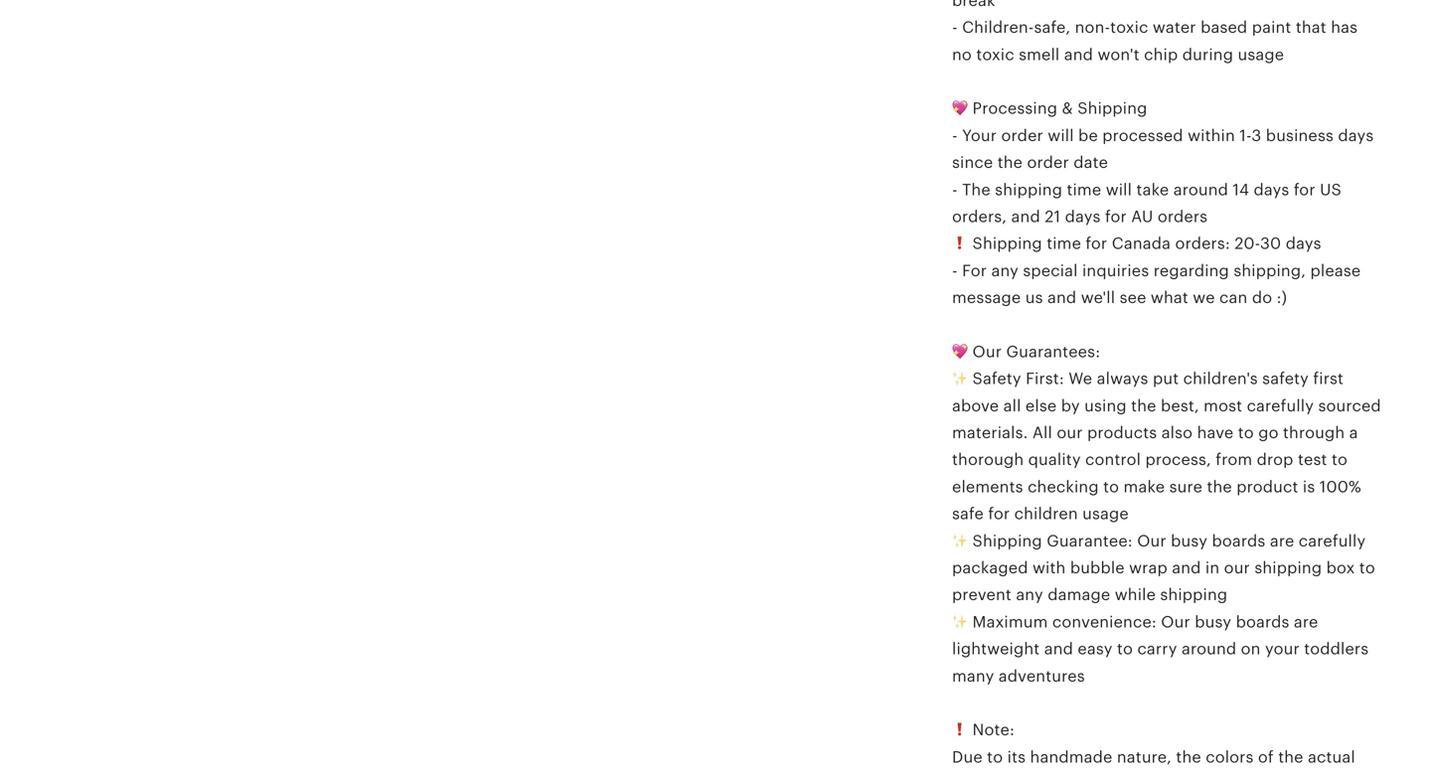 Task type: vqa. For each thing, say whether or not it's contained in the screenshot.
rightmost shipping
yes



Task type: locate. For each thing, give the bounding box(es) containing it.
of
[[1258, 748, 1274, 766]]

around inside 💖 our guarantees: ✨ safety first: we always put children's safety first above all else by using the best, most carefully sourced materials. all our products also have to go through a thorough quality control process, from drop test to elements checking to make sure the product is 100% safe for children usage ✨ shipping guarantee: our busy boards are carefully packaged with bubble wrap and in our shipping box to prevent any damage while shipping ✨ maximum convenience: our busy boards are lightweight and easy to carry around on your toddlers many adventures
[[1182, 640, 1237, 658]]

children's
[[1184, 370, 1258, 388]]

to inside "❗ note: due to its handmade nature, the colors of the actual"
[[987, 748, 1003, 766]]

busy up in
[[1171, 532, 1208, 550]]

prevent
[[952, 586, 1012, 604]]

toxic
[[1111, 18, 1149, 36], [976, 46, 1015, 63]]

2 vertical spatial shipping
[[1160, 586, 1228, 604]]

the down from
[[1207, 478, 1232, 496]]

our up carry
[[1161, 613, 1191, 631]]

1 vertical spatial usage
[[1083, 505, 1129, 523]]

guarantees:
[[1006, 343, 1101, 361]]

1 vertical spatial time
[[1047, 235, 1082, 253]]

21
[[1045, 208, 1061, 226]]

30
[[1260, 235, 1282, 253]]

around
[[1174, 181, 1229, 199], [1182, 640, 1237, 658]]

are down product
[[1270, 532, 1295, 550]]

go
[[1259, 424, 1279, 442]]

safety
[[973, 370, 1022, 388]]

any right for
[[992, 262, 1019, 280]]

1 horizontal spatial our
[[1224, 559, 1250, 577]]

0 vertical spatial our
[[1057, 424, 1083, 442]]

any up maximum
[[1016, 586, 1044, 604]]

0 vertical spatial ✨
[[952, 370, 968, 388]]

0 vertical spatial shipping
[[995, 181, 1063, 199]]

2 horizontal spatial shipping
[[1255, 559, 1322, 577]]

- left the your
[[952, 127, 958, 145]]

sure
[[1170, 478, 1203, 496]]

boards up in
[[1212, 532, 1266, 550]]

💖 inside "💖 processing & shipping - your order will be processed within 1-3 business days since the order date - the shipping time will take around 14 days for us orders, and 21 days for au orders ❗ shipping time for canada orders: 20-30 days - for any special inquiries regarding shipping, please message us and we'll see what we can do :)"
[[952, 100, 968, 117]]

💖 inside 💖 our guarantees: ✨ safety first: we always put children's safety first above all else by using the best, most carefully sourced materials. all our products also have to go through a thorough quality control process, from drop test to elements checking to make sure the product is 100% safe for children usage ✨ shipping guarantee: our busy boards are carefully packaged with bubble wrap and in our shipping box to prevent any damage while shipping ✨ maximum convenience: our busy boards are lightweight and easy to carry around on your toddlers many adventures
[[952, 343, 968, 361]]

days right business
[[1338, 127, 1374, 145]]

days
[[1338, 127, 1374, 145], [1254, 181, 1290, 199], [1065, 208, 1101, 226], [1286, 235, 1322, 253]]

order
[[1002, 127, 1044, 145], [1027, 154, 1069, 172]]

us
[[1026, 289, 1043, 307]]

please
[[1311, 262, 1361, 280]]

1 vertical spatial ✨
[[952, 532, 968, 550]]

the down 'always'
[[1131, 397, 1157, 415]]

usage up guarantee:
[[1083, 505, 1129, 523]]

while
[[1115, 586, 1156, 604]]

2 vertical spatial shipping
[[973, 532, 1043, 550]]

colors
[[1206, 748, 1254, 766]]

handmade
[[1030, 748, 1113, 766]]

any inside 💖 our guarantees: ✨ safety first: we always put children's safety first above all else by using the best, most carefully sourced materials. all our products also have to go through a thorough quality control process, from drop test to elements checking to make sure the product is 100% safe for children usage ✨ shipping guarantee: our busy boards are carefully packaged with bubble wrap and in our shipping box to prevent any damage while shipping ✨ maximum convenience: our busy boards are lightweight and easy to carry around on your toddlers many adventures
[[1016, 586, 1044, 604]]

1 vertical spatial carefully
[[1299, 532, 1366, 550]]

✨
[[952, 370, 968, 388], [952, 532, 968, 550], [952, 613, 968, 631]]

- left "the"
[[952, 181, 958, 199]]

💖
[[952, 100, 968, 117], [952, 343, 968, 361]]

2 💖 from the top
[[952, 343, 968, 361]]

shipping up be
[[1078, 100, 1148, 117]]

1 horizontal spatial shipping
[[1160, 586, 1228, 604]]

0 horizontal spatial our
[[1057, 424, 1083, 442]]

0 vertical spatial usage
[[1238, 46, 1284, 63]]

to left go
[[1238, 424, 1254, 442]]

1 vertical spatial 💖
[[952, 343, 968, 361]]

packaged
[[952, 559, 1028, 577]]

regarding
[[1154, 262, 1230, 280]]

all
[[1004, 397, 1021, 415]]

0 horizontal spatial shipping
[[995, 181, 1063, 199]]

0 horizontal spatial toxic
[[976, 46, 1015, 63]]

carefully up the box
[[1299, 532, 1366, 550]]

💖 up above
[[952, 343, 968, 361]]

first:
[[1026, 370, 1064, 388]]

days right 14
[[1254, 181, 1290, 199]]

1 vertical spatial shipping
[[973, 235, 1043, 253]]

that
[[1296, 18, 1327, 36]]

💖 for 💖 processing & shipping - your order will be processed within 1-3 business days since the order date - the shipping time will take around 14 days for us orders, and 21 days for au orders ❗ shipping time for canada orders: 20-30 days - for any special inquiries regarding shipping, please message us and we'll see what we can do :)
[[952, 100, 968, 117]]

our up the wrap
[[1137, 532, 1167, 550]]

2 ❗ from the top
[[952, 721, 968, 739]]

many
[[952, 667, 994, 685]]

and left in
[[1172, 559, 1201, 577]]

- up the no
[[952, 18, 958, 36]]

to up the 100%
[[1332, 451, 1348, 469]]

1 - from the top
[[952, 18, 958, 36]]

the right since
[[998, 154, 1023, 172]]

boards
[[1212, 532, 1266, 550], [1236, 613, 1290, 631]]

0 vertical spatial will
[[1048, 127, 1074, 145]]

0 vertical spatial our
[[973, 343, 1002, 361]]

1 horizontal spatial usage
[[1238, 46, 1284, 63]]

shipping up 21
[[995, 181, 1063, 199]]

will left be
[[1048, 127, 1074, 145]]

usage down paint
[[1238, 46, 1284, 63]]

💖 our guarantees: ✨ safety first: we always put children's safety first above all else by using the best, most carefully sourced materials. all our products also have to go through a thorough quality control process, from drop test to elements checking to make sure the product is 100% safe for children usage ✨ shipping guarantee: our busy boards are carefully packaged with bubble wrap and in our shipping box to prevent any damage while shipping ✨ maximum convenience: our busy boards are lightweight and easy to carry around on your toddlers many adventures
[[952, 343, 1381, 685]]

1 ❗ from the top
[[952, 235, 968, 253]]

busy
[[1171, 532, 1208, 550], [1195, 613, 1232, 631]]

0 horizontal spatial usage
[[1083, 505, 1129, 523]]

and down non-
[[1064, 46, 1094, 63]]

for left au
[[1105, 208, 1127, 226]]

lightweight
[[952, 640, 1040, 658]]

- children-safe, non-toxic water based paint that has no toxic smell and won't chip during usage
[[952, 18, 1358, 63]]

shipping down orders,
[[973, 235, 1043, 253]]

shipping up 'packaged'
[[973, 532, 1043, 550]]

0 vertical spatial are
[[1270, 532, 1295, 550]]

1 💖 from the top
[[952, 100, 968, 117]]

carefully
[[1247, 397, 1314, 415], [1299, 532, 1366, 550]]

take
[[1137, 181, 1169, 199]]

and left 21
[[1011, 208, 1041, 226]]

will left the take
[[1106, 181, 1132, 199]]

convenience:
[[1053, 613, 1157, 631]]

3 - from the top
[[952, 181, 958, 199]]

0 vertical spatial 💖
[[952, 100, 968, 117]]

✨ down prevent
[[952, 613, 968, 631]]

1 horizontal spatial toxic
[[1111, 18, 1149, 36]]

our right in
[[1224, 559, 1250, 577]]

1 vertical spatial ❗
[[952, 721, 968, 739]]

do
[[1252, 289, 1273, 307]]

❗ inside "❗ note: due to its handmade nature, the colors of the actual"
[[952, 721, 968, 739]]

- left for
[[952, 262, 958, 280]]

around left on
[[1182, 640, 1237, 658]]

💖 up the your
[[952, 100, 968, 117]]

carefully down safety
[[1247, 397, 1314, 415]]

- inside - children-safe, non-toxic water based paint that has no toxic smell and won't chip during usage
[[952, 18, 958, 36]]

product
[[1237, 478, 1299, 496]]

1 vertical spatial boards
[[1236, 613, 1290, 631]]

to right easy
[[1117, 640, 1133, 658]]

to
[[1238, 424, 1254, 442], [1332, 451, 1348, 469], [1103, 478, 1119, 496], [1360, 559, 1376, 577], [1117, 640, 1133, 658], [987, 748, 1003, 766]]

days right "30"
[[1286, 235, 1322, 253]]

since
[[952, 154, 993, 172]]

1 vertical spatial any
[[1016, 586, 1044, 604]]

order down processing
[[1002, 127, 1044, 145]]

❗ inside "💖 processing & shipping - your order will be processed within 1-3 business days since the order date - the shipping time will take around 14 days for us orders, and 21 days for au orders ❗ shipping time for canada orders: 20-30 days - for any special inquiries regarding shipping, please message us and we'll see what we can do :)"
[[952, 235, 968, 253]]

for down the elements on the bottom right
[[988, 505, 1010, 523]]

around up orders at the right top of the page
[[1174, 181, 1229, 199]]

our
[[1057, 424, 1083, 442], [1224, 559, 1250, 577]]

❗ up "due"
[[952, 721, 968, 739]]

2 vertical spatial ✨
[[952, 613, 968, 631]]

our up "safety"
[[973, 343, 1002, 361]]

✨ up above
[[952, 370, 968, 388]]

the
[[998, 154, 1023, 172], [1131, 397, 1157, 415], [1207, 478, 1232, 496], [1176, 748, 1202, 766], [1279, 748, 1304, 766]]

due
[[952, 748, 983, 766]]

to right the box
[[1360, 559, 1376, 577]]

0 vertical spatial any
[[992, 262, 1019, 280]]

nature,
[[1117, 748, 1172, 766]]

time down 21
[[1047, 235, 1082, 253]]

boards up on
[[1236, 613, 1290, 631]]

special
[[1023, 262, 1078, 280]]

0 vertical spatial ❗
[[952, 235, 968, 253]]

the left colors
[[1176, 748, 1202, 766]]

❗ up for
[[952, 235, 968, 253]]

has
[[1331, 18, 1358, 36]]

1 vertical spatial will
[[1106, 181, 1132, 199]]

any inside "💖 processing & shipping - your order will be processed within 1-3 business days since the order date - the shipping time will take around 14 days for us orders, and 21 days for au orders ❗ shipping time for canada orders: 20-30 days - for any special inquiries regarding shipping, please message us and we'll see what we can do :)"
[[992, 262, 1019, 280]]

above
[[952, 397, 999, 415]]

no
[[952, 46, 972, 63]]

1 vertical spatial order
[[1027, 154, 1069, 172]]

shipping down in
[[1160, 586, 1228, 604]]

orders,
[[952, 208, 1007, 226]]

1 vertical spatial our
[[1137, 532, 1167, 550]]

0 horizontal spatial will
[[1048, 127, 1074, 145]]

to down control
[[1103, 478, 1119, 496]]

adventures
[[999, 667, 1085, 685]]

our down the by
[[1057, 424, 1083, 442]]

1 vertical spatial around
[[1182, 640, 1237, 658]]

for
[[962, 262, 987, 280]]

✨ down safe
[[952, 532, 968, 550]]

children-
[[962, 18, 1034, 36]]

0 vertical spatial around
[[1174, 181, 1229, 199]]

toxic down children-
[[976, 46, 1015, 63]]

are
[[1270, 532, 1295, 550], [1294, 613, 1319, 631]]

are up your on the bottom right
[[1294, 613, 1319, 631]]

1 vertical spatial toxic
[[976, 46, 1015, 63]]

time down date
[[1067, 181, 1102, 199]]

💖 processing & shipping - your order will be processed within 1-3 business days since the order date - the shipping time will take around 14 days for us orders, and 21 days for au orders ❗ shipping time for canada orders: 20-30 days - for any special inquiries regarding shipping, please message us and we'll see what we can do :)
[[952, 100, 1374, 307]]

order left date
[[1027, 154, 1069, 172]]

toxic up the won't
[[1111, 18, 1149, 36]]

&
[[1062, 100, 1073, 117]]

the
[[962, 181, 991, 199]]

date
[[1074, 154, 1108, 172]]

0 vertical spatial toxic
[[1111, 18, 1149, 36]]

to left its
[[987, 748, 1003, 766]]

within
[[1188, 127, 1235, 145]]

❗ note: due to its handmade nature, the colors of the actual
[[952, 721, 1356, 774]]

us
[[1320, 181, 1342, 199]]

shipping left the box
[[1255, 559, 1322, 577]]

safe
[[952, 505, 984, 523]]

busy down in
[[1195, 613, 1232, 631]]



Task type: describe. For each thing, give the bounding box(es) containing it.
0 vertical spatial time
[[1067, 181, 1102, 199]]

be
[[1079, 127, 1098, 145]]

💖 for 💖 our guarantees: ✨ safety first: we always put children's safety first above all else by using the best, most carefully sourced materials. all our products also have to go through a thorough quality control process, from drop test to elements checking to make sure the product is 100% safe for children usage ✨ shipping guarantee: our busy boards are carefully packaged with bubble wrap and in our shipping box to prevent any damage while shipping ✨ maximum convenience: our busy boards are lightweight and easy to carry around on your toddlers many adventures
[[952, 343, 968, 361]]

0 vertical spatial shipping
[[1078, 100, 1148, 117]]

children
[[1015, 505, 1078, 523]]

2 ✨ from the top
[[952, 532, 968, 550]]

put
[[1153, 370, 1179, 388]]

0 vertical spatial order
[[1002, 127, 1044, 145]]

checking
[[1028, 478, 1099, 496]]

sourced
[[1319, 397, 1381, 415]]

else
[[1026, 397, 1057, 415]]

3 ✨ from the top
[[952, 613, 968, 631]]

carry
[[1138, 640, 1177, 658]]

all
[[1033, 424, 1053, 442]]

products
[[1087, 424, 1157, 442]]

shipping inside "💖 processing & shipping - your order will be processed within 1-3 business days since the order date - the shipping time will take around 14 days for us orders, and 21 days for au orders ❗ shipping time for canada orders: 20-30 days - for any special inquiries regarding shipping, please message us and we'll see what we can do :)"
[[995, 181, 1063, 199]]

100%
[[1320, 478, 1362, 496]]

easy
[[1078, 640, 1113, 658]]

1 horizontal spatial will
[[1106, 181, 1132, 199]]

canada
[[1112, 235, 1171, 253]]

usage inside 💖 our guarantees: ✨ safety first: we always put children's safety first above all else by using the best, most carefully sourced materials. all our products also have to go through a thorough quality control process, from drop test to elements checking to make sure the product is 100% safe for children usage ✨ shipping guarantee: our busy boards are carefully packaged with bubble wrap and in our shipping box to prevent any damage while shipping ✨ maximum convenience: our busy boards are lightweight and easy to carry around on your toddlers many adventures
[[1083, 505, 1129, 523]]

quality
[[1028, 451, 1081, 469]]

paint
[[1252, 18, 1292, 36]]

4 - from the top
[[952, 262, 958, 280]]

20-
[[1235, 235, 1260, 253]]

inquiries
[[1082, 262, 1149, 280]]

toddlers
[[1304, 640, 1369, 658]]

au
[[1131, 208, 1154, 226]]

1 ✨ from the top
[[952, 370, 968, 388]]

also
[[1162, 424, 1193, 442]]

by
[[1061, 397, 1080, 415]]

always
[[1097, 370, 1149, 388]]

1-
[[1240, 127, 1252, 145]]

3
[[1252, 127, 1262, 145]]

during
[[1183, 46, 1234, 63]]

and inside - children-safe, non-toxic water based paint that has no toxic smell and won't chip during usage
[[1064, 46, 1094, 63]]

around inside "💖 processing & shipping - your order will be processed within 1-3 business days since the order date - the shipping time will take around 14 days for us orders, and 21 days for au orders ❗ shipping time for canada orders: 20-30 days - for any special inquiries regarding shipping, please message us and we'll see what we can do :)"
[[1174, 181, 1229, 199]]

usage inside - children-safe, non-toxic water based paint that has no toxic smell and won't chip during usage
[[1238, 46, 1284, 63]]

maximum
[[973, 613, 1048, 631]]

your
[[1265, 640, 1300, 658]]

is
[[1303, 478, 1315, 496]]

its
[[1008, 748, 1026, 766]]

2 vertical spatial our
[[1161, 613, 1191, 631]]

wrap
[[1129, 559, 1168, 577]]

test
[[1298, 451, 1328, 469]]

a
[[1350, 424, 1358, 442]]

process,
[[1146, 451, 1212, 469]]

the inside "💖 processing & shipping - your order will be processed within 1-3 business days since the order date - the shipping time will take around 14 days for us orders, and 21 days for au orders ❗ shipping time for canada orders: 20-30 days - for any special inquiries regarding shipping, please message us and we'll see what we can do :)"
[[998, 154, 1023, 172]]

non-
[[1075, 18, 1111, 36]]

control
[[1086, 451, 1141, 469]]

thorough
[[952, 451, 1024, 469]]

0 vertical spatial carefully
[[1247, 397, 1314, 415]]

we
[[1069, 370, 1093, 388]]

14
[[1233, 181, 1250, 199]]

note:
[[973, 721, 1015, 739]]

your
[[962, 127, 997, 145]]

most
[[1204, 397, 1243, 415]]

box
[[1327, 559, 1355, 577]]

we
[[1193, 289, 1215, 307]]

we'll
[[1081, 289, 1115, 307]]

make
[[1124, 478, 1165, 496]]

message
[[952, 289, 1021, 307]]

what
[[1151, 289, 1189, 307]]

using
[[1085, 397, 1127, 415]]

smell
[[1019, 46, 1060, 63]]

shipping,
[[1234, 262, 1306, 280]]

bubble
[[1070, 559, 1125, 577]]

for left us
[[1294, 181, 1316, 199]]

and right us
[[1048, 289, 1077, 307]]

for up inquiries
[[1086, 235, 1108, 253]]

1 vertical spatial shipping
[[1255, 559, 1322, 577]]

materials.
[[952, 424, 1028, 442]]

safe,
[[1034, 18, 1071, 36]]

shipping inside 💖 our guarantees: ✨ safety first: we always put children's safety first above all else by using the best, most carefully sourced materials. all our products also have to go through a thorough quality control process, from drop test to elements checking to make sure the product is 100% safe for children usage ✨ shipping guarantee: our busy boards are carefully packaged with bubble wrap and in our shipping box to prevent any damage while shipping ✨ maximum convenience: our busy boards are lightweight and easy to carry around on your toddlers many adventures
[[973, 532, 1043, 550]]

1 vertical spatial are
[[1294, 613, 1319, 631]]

based
[[1201, 18, 1248, 36]]

0 vertical spatial boards
[[1212, 532, 1266, 550]]

orders
[[1158, 208, 1208, 226]]

won't
[[1098, 46, 1140, 63]]

safety
[[1263, 370, 1309, 388]]

have
[[1197, 424, 1234, 442]]

1 vertical spatial busy
[[1195, 613, 1232, 631]]

from
[[1216, 451, 1253, 469]]

water
[[1153, 18, 1196, 36]]

days right 21
[[1065, 208, 1101, 226]]

business
[[1266, 127, 1334, 145]]

in
[[1206, 559, 1220, 577]]

see
[[1120, 289, 1147, 307]]

can
[[1220, 289, 1248, 307]]

on
[[1241, 640, 1261, 658]]

0 vertical spatial busy
[[1171, 532, 1208, 550]]

through
[[1283, 424, 1345, 442]]

elements
[[952, 478, 1024, 496]]

and up adventures
[[1044, 640, 1074, 658]]

guarantee:
[[1047, 532, 1133, 550]]

processed
[[1103, 127, 1184, 145]]

damage
[[1048, 586, 1111, 604]]

1 vertical spatial our
[[1224, 559, 1250, 577]]

first
[[1313, 370, 1344, 388]]

chip
[[1144, 46, 1178, 63]]

the right of
[[1279, 748, 1304, 766]]

with
[[1033, 559, 1066, 577]]

2 - from the top
[[952, 127, 958, 145]]

for inside 💖 our guarantees: ✨ safety first: we always put children's safety first above all else by using the best, most carefully sourced materials. all our products also have to go through a thorough quality control process, from drop test to elements checking to make sure the product is 100% safe for children usage ✨ shipping guarantee: our busy boards are carefully packaged with bubble wrap and in our shipping box to prevent any damage while shipping ✨ maximum convenience: our busy boards are lightweight and easy to carry around on your toddlers many adventures
[[988, 505, 1010, 523]]

best,
[[1161, 397, 1200, 415]]



